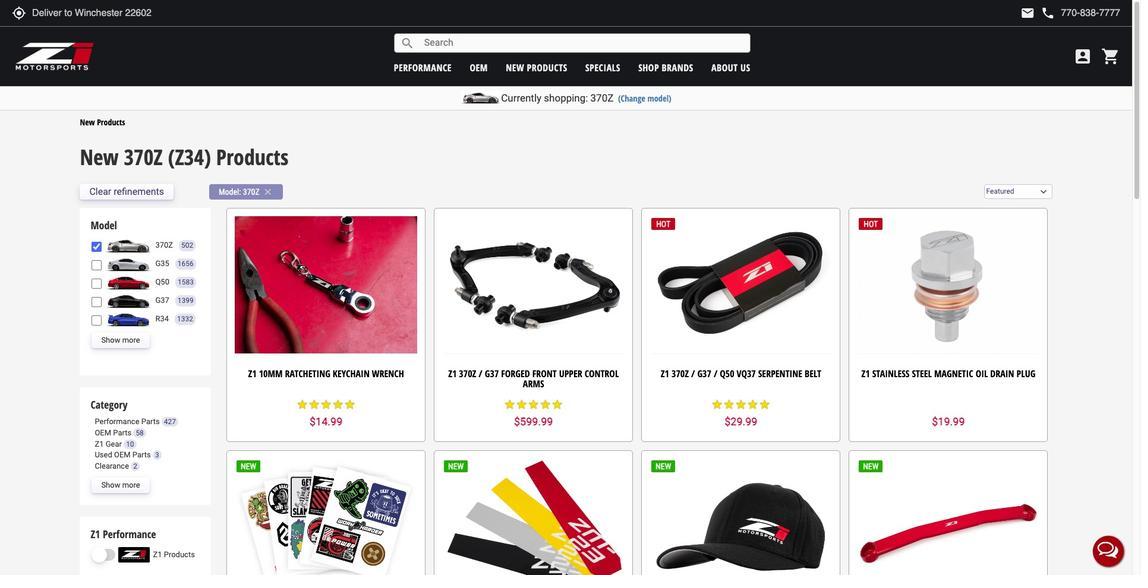 Task type: vqa. For each thing, say whether or not it's contained in the screenshot.


Task type: describe. For each thing, give the bounding box(es) containing it.
mail
[[1021, 6, 1035, 20]]

1 vertical spatial q50
[[720, 367, 735, 380]]

my_location
[[12, 6, 26, 20]]

z1 for z1 370z / g37 forged front upper control arms
[[448, 367, 457, 380]]

$599.99
[[514, 416, 553, 428]]

infiniti q50 sedan hybrid v37 2014 2015 2016 2017 2018 2019 2020 vq37vhr 2.0t 3.0t 3.7l red sport redsport vr30ddtt z1 motorsports image
[[105, 275, 152, 290]]

control
[[585, 367, 619, 380]]

0 vertical spatial parts
[[141, 418, 160, 427]]

1583
[[178, 278, 194, 286]]

category
[[91, 398, 127, 412]]

z1 performance
[[91, 527, 156, 541]]

phone
[[1041, 6, 1055, 20]]

11 star from the left
[[712, 399, 723, 411]]

show more button for category
[[92, 478, 150, 494]]

g35
[[155, 259, 169, 268]]

account_box
[[1074, 47, 1093, 66]]

$19.99
[[932, 416, 965, 428]]

show for category
[[101, 481, 120, 490]]

z1 motorsports logo image
[[15, 42, 95, 71]]

new products
[[506, 61, 568, 74]]

model)
[[648, 93, 672, 104]]

z1 for z1 products
[[153, 551, 162, 559]]

keychain
[[333, 367, 370, 380]]

arms
[[523, 378, 544, 391]]

star star star star star $29.99
[[712, 399, 771, 428]]

infiniti g35 coupe sedan v35 v36 skyline 2003 2004 2005 2006 2007 2008 3.5l vq35de revup rev up vq35hr z1 motorsports image
[[105, 256, 152, 272]]

oem link
[[470, 61, 488, 74]]

g37 for z1 370z / g37 / q50 vq37 serpentine belt
[[698, 367, 712, 380]]

z1 10mm ratcheting keychain wrench
[[248, 367, 404, 380]]

0 horizontal spatial oem
[[95, 429, 111, 438]]

427
[[164, 418, 176, 427]]

nissan 370z z34 2009 2010 2011 2012 2013 2014 2015 2016 2017 2018 2019 3.7l vq37vhr vhr nismo z1 motorsports image
[[105, 238, 152, 253]]

z1 stainless steel magnetic oil drain plug
[[862, 367, 1036, 380]]

used
[[95, 451, 112, 460]]

/ for forged
[[479, 367, 483, 380]]

upper
[[559, 367, 582, 380]]

3 star from the left
[[320, 399, 332, 411]]

370z for z1 370z / g37 / q50 vq37 serpentine belt
[[672, 367, 689, 380]]

more for model
[[122, 336, 140, 345]]

products for new products
[[97, 116, 125, 128]]

g37 for z1 370z / g37 forged front upper control arms
[[485, 367, 499, 380]]

0 horizontal spatial g37
[[155, 296, 169, 305]]

shop brands
[[639, 61, 694, 74]]

8 star from the left
[[528, 399, 540, 411]]

2 star from the left
[[308, 399, 320, 411]]

model
[[91, 218, 117, 233]]

new
[[506, 61, 524, 74]]

10
[[126, 440, 134, 449]]

gear
[[106, 440, 122, 449]]

ratcheting
[[285, 367, 330, 380]]

clear refinements button
[[80, 184, 174, 200]]

1656
[[178, 259, 194, 268]]

currently
[[501, 92, 542, 104]]

370z for z1 370z / g37 forged front upper control arms
[[459, 367, 476, 380]]

vq37
[[737, 367, 756, 380]]

z1 for z1 10mm ratcheting keychain wrench
[[248, 367, 257, 380]]

shopping_cart
[[1102, 47, 1121, 66]]

9 star from the left
[[540, 399, 552, 411]]

new products link
[[80, 116, 125, 128]]

category performance parts 427 oem parts 58 z1 gear 10 used oem parts 3 clearance 2
[[91, 398, 176, 471]]

370z for model: 370z close
[[243, 187, 260, 197]]

new products link
[[506, 61, 568, 74]]

show for model
[[101, 336, 120, 345]]

performance
[[394, 61, 452, 74]]

0 vertical spatial q50
[[155, 278, 169, 286]]

more for category
[[122, 481, 140, 490]]

0 vertical spatial oem
[[470, 61, 488, 74]]

mail phone
[[1021, 6, 1055, 20]]

$29.99
[[725, 416, 758, 428]]

shopping:
[[544, 92, 588, 104]]

$14.99
[[310, 416, 343, 428]]

clearance
[[95, 462, 129, 471]]

model: 370z close
[[219, 186, 273, 197]]

shop brands link
[[639, 61, 694, 74]]

us
[[741, 61, 751, 74]]

10 star from the left
[[552, 399, 563, 411]]

58
[[136, 429, 144, 438]]

clear
[[89, 186, 111, 197]]

specials link
[[586, 61, 621, 74]]

5 star from the left
[[344, 399, 356, 411]]

2
[[133, 462, 137, 471]]

belt
[[805, 367, 822, 380]]

13 star from the left
[[735, 399, 747, 411]]

drain
[[991, 367, 1015, 380]]



Task type: locate. For each thing, give the bounding box(es) containing it.
2 new from the top
[[80, 143, 119, 172]]

plug
[[1017, 367, 1036, 380]]

1 vertical spatial show more button
[[92, 478, 150, 494]]

14 star from the left
[[747, 399, 759, 411]]

z1 for z1 performance
[[91, 527, 100, 541]]

370z inside "z1 370z / g37 forged front upper control arms"
[[459, 367, 476, 380]]

show more down nissan skyline coupe sedan r34 gtr gt-r bnr34 gts-t gtst gts awd attesa 1999 2000 2001 2002 rb20det rb25de rb25det rb26dett z1 motorsports image
[[101, 336, 140, 345]]

15 star from the left
[[759, 399, 771, 411]]

show more button down 'clearance'
[[92, 478, 150, 494]]

parts up 10
[[113, 429, 131, 438]]

more down 2
[[122, 481, 140, 490]]

1 horizontal spatial q50
[[720, 367, 735, 380]]

z1 for z1 370z / g37 / q50 vq37 serpentine belt
[[661, 367, 669, 380]]

model:
[[219, 187, 241, 197]]

front
[[532, 367, 557, 380]]

performance inside category performance parts 427 oem parts 58 z1 gear 10 used oem parts 3 clearance 2
[[95, 418, 139, 427]]

more
[[122, 336, 140, 345], [122, 481, 140, 490]]

z1 inside "z1 370z / g37 forged front upper control arms"
[[448, 367, 457, 380]]

1 vertical spatial more
[[122, 481, 140, 490]]

performance for category
[[95, 418, 139, 427]]

z1 370z / g37 forged front upper control arms
[[448, 367, 619, 391]]

1 horizontal spatial g37
[[485, 367, 499, 380]]

about us
[[712, 61, 751, 74]]

mail link
[[1021, 6, 1035, 20]]

steel
[[912, 367, 932, 380]]

performance down category
[[95, 418, 139, 427]]

1 vertical spatial oem
[[95, 429, 111, 438]]

1 show from the top
[[101, 336, 120, 345]]

1399
[[178, 296, 194, 305]]

(z34)
[[168, 143, 211, 172]]

infiniti g37 coupe sedan convertible v36 cv36 hv36 skyline 2008 2009 2010 2011 2012 2013 3.7l vq37vhr z1 motorsports image
[[105, 293, 152, 309]]

products
[[527, 61, 568, 74]]

show more for model
[[101, 336, 140, 345]]

new 370z (z34) products
[[80, 143, 289, 172]]

7 star from the left
[[516, 399, 528, 411]]

oem up gear
[[95, 429, 111, 438]]

1 vertical spatial performance
[[103, 527, 156, 541]]

4 star from the left
[[332, 399, 344, 411]]

2 horizontal spatial g37
[[698, 367, 712, 380]]

1 vertical spatial new
[[80, 143, 119, 172]]

12 star from the left
[[723, 399, 735, 411]]

2 horizontal spatial oem
[[470, 61, 488, 74]]

show
[[101, 336, 120, 345], [101, 481, 120, 490]]

0 vertical spatial new
[[80, 116, 95, 128]]

performance
[[95, 418, 139, 427], [103, 527, 156, 541]]

brands
[[662, 61, 694, 74]]

2 / from the left
[[691, 367, 695, 380]]

products
[[97, 116, 125, 128], [216, 143, 289, 172], [164, 551, 195, 559]]

1 vertical spatial parts
[[113, 429, 131, 438]]

shop
[[639, 61, 659, 74]]

g37
[[155, 296, 169, 305], [485, 367, 499, 380], [698, 367, 712, 380]]

0 vertical spatial show more
[[101, 336, 140, 345]]

0 horizontal spatial q50
[[155, 278, 169, 286]]

star star star star star $14.99
[[296, 399, 356, 428]]

2 more from the top
[[122, 481, 140, 490]]

1 / from the left
[[479, 367, 483, 380]]

/ for /
[[691, 367, 695, 380]]

new for new products
[[80, 116, 95, 128]]

show more down 'clearance'
[[101, 481, 140, 490]]

1 vertical spatial show more
[[101, 481, 140, 490]]

1 vertical spatial show
[[101, 481, 120, 490]]

parts up 58
[[141, 418, 160, 427]]

0 horizontal spatial /
[[479, 367, 483, 380]]

1 more from the top
[[122, 336, 140, 345]]

show down nissan skyline coupe sedan r34 gtr gt-r bnr34 gts-t gtst gts awd attesa 1999 2000 2001 2002 rb20det rb25de rb25det rb26dett z1 motorsports image
[[101, 336, 120, 345]]

2 vertical spatial parts
[[132, 451, 151, 460]]

magnetic
[[935, 367, 974, 380]]

oem left new
[[470, 61, 488, 74]]

6 star from the left
[[504, 399, 516, 411]]

1 horizontal spatial oem
[[114, 451, 131, 460]]

q50 down g35
[[155, 278, 169, 286]]

1332
[[177, 315, 193, 323]]

more down nissan skyline coupe sedan r34 gtr gt-r bnr34 gts-t gtst gts awd attesa 1999 2000 2001 2002 rb20det rb25de rb25det rb26dett z1 motorsports image
[[122, 336, 140, 345]]

oil
[[976, 367, 988, 380]]

2 show from the top
[[101, 481, 120, 490]]

wrench
[[372, 367, 404, 380]]

performance for z1
[[103, 527, 156, 541]]

(change
[[618, 93, 646, 104]]

show more button down nissan skyline coupe sedan r34 gtr gt-r bnr34 gts-t gtst gts awd attesa 1999 2000 2001 2002 rb20det rb25de rb25det rb26dett z1 motorsports image
[[92, 333, 150, 348]]

about
[[712, 61, 738, 74]]

g37 left the vq37
[[698, 367, 712, 380]]

502
[[181, 241, 193, 249]]

clear refinements
[[89, 186, 164, 197]]

stainless
[[873, 367, 910, 380]]

2 horizontal spatial /
[[714, 367, 718, 380]]

1 star from the left
[[296, 399, 308, 411]]

show more for category
[[101, 481, 140, 490]]

serpentine
[[758, 367, 803, 380]]

z1
[[248, 367, 257, 380], [448, 367, 457, 380], [661, 367, 669, 380], [862, 367, 870, 380], [95, 440, 104, 449], [91, 527, 100, 541], [153, 551, 162, 559]]

show down 'clearance'
[[101, 481, 120, 490]]

show more
[[101, 336, 140, 345], [101, 481, 140, 490]]

q50
[[155, 278, 169, 286], [720, 367, 735, 380]]

show more button for model
[[92, 333, 150, 348]]

g37 up r34
[[155, 296, 169, 305]]

1 show more from the top
[[101, 336, 140, 345]]

performance up z1 products
[[103, 527, 156, 541]]

z1 for z1 stainless steel magnetic oil drain plug
[[862, 367, 870, 380]]

phone link
[[1041, 6, 1121, 20]]

parts
[[141, 418, 160, 427], [113, 429, 131, 438], [132, 451, 151, 460]]

performance link
[[394, 61, 452, 74]]

0 vertical spatial show
[[101, 336, 120, 345]]

star star star star star $599.99
[[504, 399, 563, 428]]

2 vertical spatial oem
[[114, 451, 131, 460]]

2 horizontal spatial products
[[216, 143, 289, 172]]

about us link
[[712, 61, 751, 74]]

10mm
[[259, 367, 283, 380]]

products for z1 products
[[164, 551, 195, 559]]

shopping_cart link
[[1099, 47, 1121, 66]]

370z for new 370z (z34) products
[[124, 143, 163, 172]]

search
[[401, 36, 415, 50]]

oem
[[470, 61, 488, 74], [95, 429, 111, 438], [114, 451, 131, 460]]

Search search field
[[415, 34, 750, 52]]

None checkbox
[[92, 279, 102, 289], [92, 315, 102, 326], [92, 279, 102, 289], [92, 315, 102, 326]]

3
[[155, 451, 159, 460]]

new
[[80, 116, 95, 128], [80, 143, 119, 172]]

2 show more button from the top
[[92, 478, 150, 494]]

oem down 10
[[114, 451, 131, 460]]

z1 inside category performance parts 427 oem parts 58 z1 gear 10 used oem parts 3 clearance 2
[[95, 440, 104, 449]]

0 horizontal spatial products
[[97, 116, 125, 128]]

1 horizontal spatial /
[[691, 367, 695, 380]]

new for new 370z (z34) products
[[80, 143, 119, 172]]

nissan skyline coupe sedan r34 gtr gt-r bnr34 gts-t gtst gts awd attesa 1999 2000 2001 2002 rb20det rb25de rb25det rb26dett z1 motorsports image
[[105, 312, 152, 327]]

0 vertical spatial show more button
[[92, 333, 150, 348]]

currently shopping: 370z (change model)
[[501, 92, 672, 104]]

1 vertical spatial products
[[216, 143, 289, 172]]

account_box link
[[1071, 47, 1096, 66]]

(change model) link
[[618, 93, 672, 104]]

2 vertical spatial products
[[164, 551, 195, 559]]

g37 left forged on the bottom
[[485, 367, 499, 380]]

close
[[263, 186, 273, 197]]

1 show more button from the top
[[92, 333, 150, 348]]

forged
[[501, 367, 530, 380]]

/
[[479, 367, 483, 380], [691, 367, 695, 380], [714, 367, 718, 380]]

parts up 2
[[132, 451, 151, 460]]

refinements
[[114, 186, 164, 197]]

new products
[[80, 116, 125, 128]]

show more button
[[92, 333, 150, 348], [92, 478, 150, 494]]

2 show more from the top
[[101, 481, 140, 490]]

1 horizontal spatial products
[[164, 551, 195, 559]]

None checkbox
[[92, 242, 102, 252], [92, 260, 102, 270], [92, 297, 102, 307], [92, 242, 102, 252], [92, 260, 102, 270], [92, 297, 102, 307]]

370z inside model: 370z close
[[243, 187, 260, 197]]

z1 370z / g37 / q50 vq37 serpentine belt
[[661, 367, 822, 380]]

0 vertical spatial products
[[97, 116, 125, 128]]

star
[[296, 399, 308, 411], [308, 399, 320, 411], [320, 399, 332, 411], [332, 399, 344, 411], [344, 399, 356, 411], [504, 399, 516, 411], [516, 399, 528, 411], [528, 399, 540, 411], [540, 399, 552, 411], [552, 399, 563, 411], [712, 399, 723, 411], [723, 399, 735, 411], [735, 399, 747, 411], [747, 399, 759, 411], [759, 399, 771, 411]]

q50 left the vq37
[[720, 367, 735, 380]]

0 vertical spatial more
[[122, 336, 140, 345]]

3 / from the left
[[714, 367, 718, 380]]

/ inside "z1 370z / g37 forged front upper control arms"
[[479, 367, 483, 380]]

z1 products
[[153, 551, 195, 559]]

r34
[[155, 314, 169, 323]]

1 new from the top
[[80, 116, 95, 128]]

g37 inside "z1 370z / g37 forged front upper control arms"
[[485, 367, 499, 380]]

0 vertical spatial performance
[[95, 418, 139, 427]]

specials
[[586, 61, 621, 74]]



